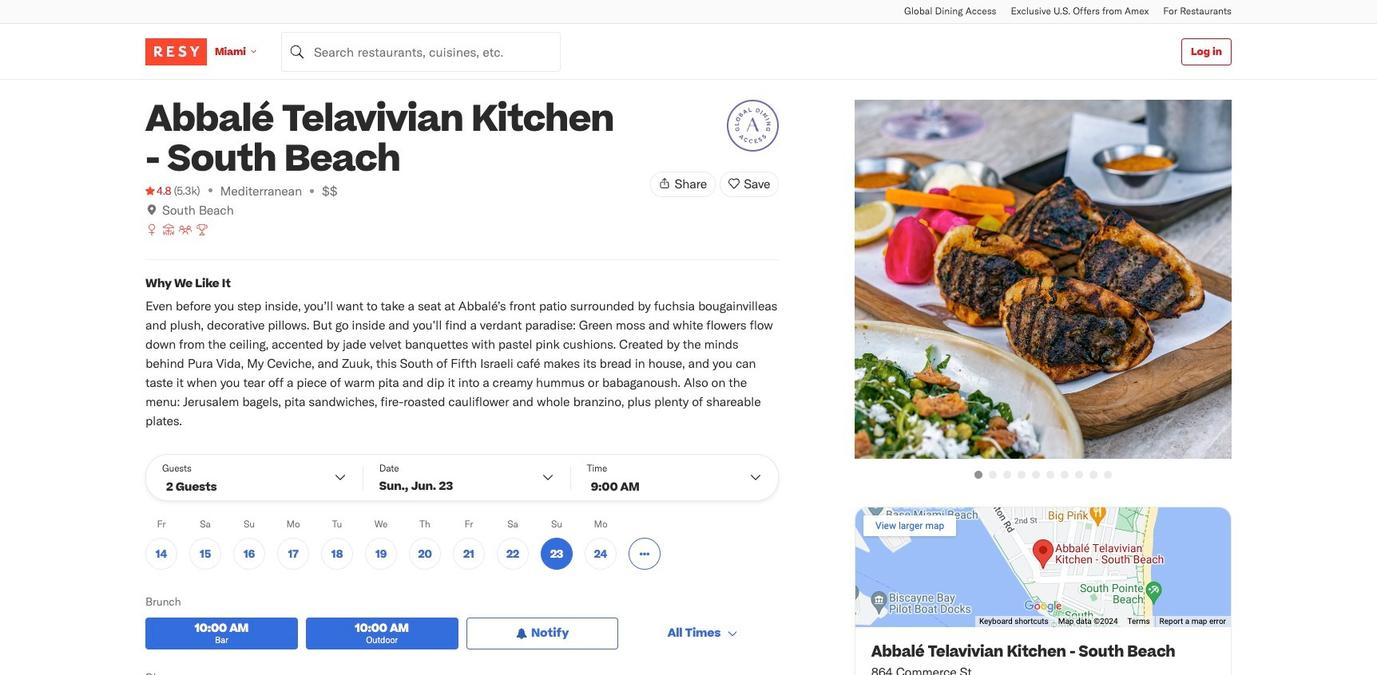 Task type: vqa. For each thing, say whether or not it's contained in the screenshot.
891 reviews element
no



Task type: describe. For each thing, give the bounding box(es) containing it.
Search restaurants, cuisines, etc. text field
[[281, 32, 561, 71]]



Task type: locate. For each thing, give the bounding box(es) containing it.
4.8 out of 5 stars image
[[145, 183, 171, 199]]

None field
[[281, 32, 561, 71]]



